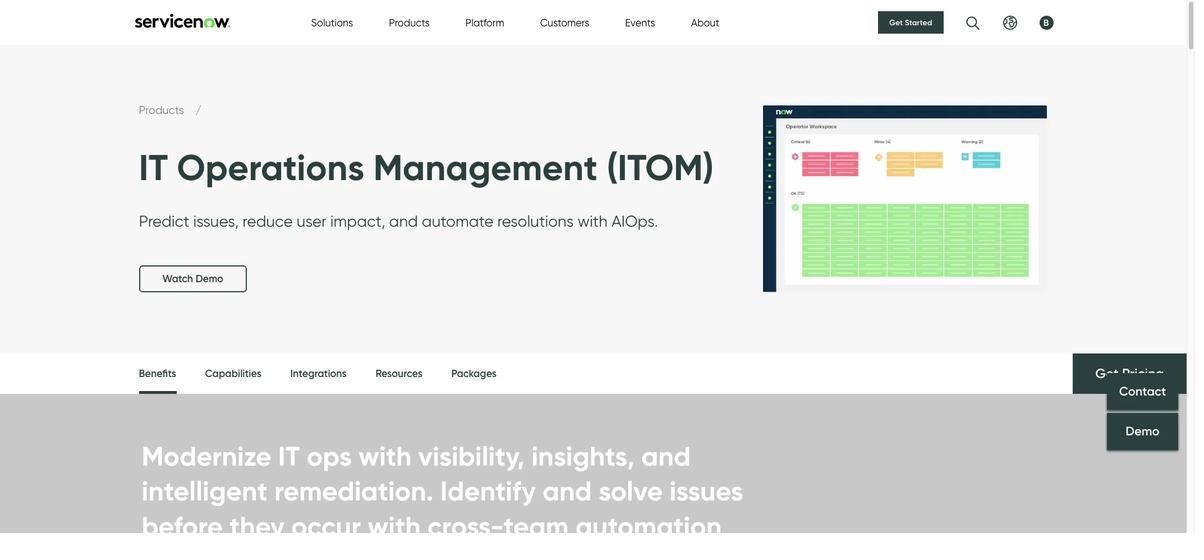 Task type: vqa. For each thing, say whether or not it's contained in the screenshot.
the topmost What
no



Task type: locate. For each thing, give the bounding box(es) containing it.
1 vertical spatial get
[[1096, 366, 1120, 382]]

demo link
[[1108, 413, 1179, 450]]

packages
[[452, 368, 497, 380]]

and right impact,
[[389, 211, 418, 231]]

1 horizontal spatial and
[[543, 475, 592, 508]]

solve
[[599, 475, 663, 508]]

watch demo link
[[139, 265, 247, 292]]

with up the remediation.
[[359, 440, 412, 473]]

0 vertical spatial products
[[389, 17, 430, 28]]

demo inside watch demo link
[[196, 273, 224, 285]]

0 vertical spatial demo
[[196, 273, 224, 285]]

get left pricing
[[1096, 366, 1120, 382]]

1 vertical spatial products
[[139, 103, 187, 117]]

1 horizontal spatial get
[[1096, 366, 1120, 382]]

0 horizontal spatial get
[[890, 17, 904, 28]]

modernize
[[142, 440, 272, 473]]

and
[[389, 211, 418, 231], [642, 440, 691, 473], [543, 475, 592, 508]]

operations
[[177, 146, 365, 190]]

1 vertical spatial with
[[359, 440, 412, 473]]

products for products popup button
[[389, 17, 430, 28]]

1 vertical spatial and
[[642, 440, 691, 473]]

they
[[230, 510, 285, 533]]

manage it ops to deliver high-performance services image
[[0, 44, 1188, 355], [751, 44, 1060, 353]]

0 vertical spatial with
[[578, 211, 608, 231]]

1 manage it ops to deliver high-performance services image from the left
[[0, 44, 1188, 355]]

solutions button
[[311, 15, 353, 30]]

products button
[[389, 15, 430, 30]]

aiops.
[[612, 211, 659, 231]]

0 horizontal spatial and
[[389, 211, 418, 231]]

it up predict
[[139, 146, 168, 190]]

get pricing link
[[1074, 354, 1188, 394]]

1 vertical spatial demo
[[1127, 424, 1160, 439]]

automate
[[422, 211, 494, 231]]

resolutions
[[498, 211, 574, 231]]

get left 'started'
[[890, 17, 904, 28]]

0 horizontal spatial demo
[[196, 273, 224, 285]]

1 vertical spatial it
[[278, 440, 300, 473]]

0 vertical spatial it
[[139, 146, 168, 190]]

integrations
[[291, 368, 347, 380]]

1 horizontal spatial products
[[389, 17, 430, 28]]

demo right "watch"
[[196, 273, 224, 285]]

get for get pricing
[[1096, 366, 1120, 382]]

it
[[139, 146, 168, 190], [278, 440, 300, 473]]

demo down contact link
[[1127, 424, 1160, 439]]

manage it ops to deliver high-performance services image containing it operations management (itom)
[[0, 44, 1188, 355]]

user
[[297, 211, 327, 231]]

identify
[[441, 475, 536, 508]]

benefits
[[139, 368, 176, 380]]

1 horizontal spatial demo
[[1127, 424, 1160, 439]]

products link
[[139, 103, 187, 117]]

packages link
[[452, 354, 497, 395]]

0 vertical spatial get
[[890, 17, 904, 28]]

capabilities link
[[205, 354, 262, 395]]

get for get started
[[890, 17, 904, 28]]

get
[[890, 17, 904, 28], [1096, 366, 1120, 382]]

management
[[374, 146, 598, 190]]

products for products link
[[139, 103, 187, 117]]

with
[[578, 211, 608, 231], [359, 440, 412, 473], [368, 510, 421, 533]]

predict
[[139, 211, 190, 231]]

it inside image
[[139, 146, 168, 190]]

and up solve
[[642, 440, 691, 473]]

impact,
[[331, 211, 386, 231]]

demo
[[196, 273, 224, 285], [1127, 424, 1160, 439]]

products
[[389, 17, 430, 28], [139, 103, 187, 117]]

intelligent
[[142, 475, 268, 508]]

team
[[504, 510, 569, 533]]

customers
[[541, 17, 590, 28]]

with down the remediation.
[[368, 510, 421, 533]]

with left aiops.
[[578, 211, 608, 231]]

0 horizontal spatial it
[[139, 146, 168, 190]]

about button
[[692, 15, 720, 30]]

0 horizontal spatial products
[[139, 103, 187, 117]]

1 horizontal spatial it
[[278, 440, 300, 473]]

2 vertical spatial and
[[543, 475, 592, 508]]

and down insights,
[[543, 475, 592, 508]]

it left ops
[[278, 440, 300, 473]]

started
[[906, 17, 933, 28]]



Task type: describe. For each thing, give the bounding box(es) containing it.
before
[[142, 510, 223, 533]]

issues,
[[193, 211, 239, 231]]

solutions
[[311, 17, 353, 28]]

insights,
[[532, 440, 635, 473]]

it operations management (itom)
[[139, 146, 714, 190]]

get started link
[[879, 11, 944, 34]]

resources
[[376, 368, 423, 380]]

customers button
[[541, 15, 590, 30]]

it inside modernize it ops with visibility, insights, and intelligent remediation. identify and solve issues before they occur with cross-team automati
[[278, 440, 300, 473]]

contact link
[[1108, 373, 1179, 410]]

demo inside demo link
[[1127, 424, 1160, 439]]

with inside manage it ops to deliver high-performance services image
[[578, 211, 608, 231]]

reduce
[[243, 211, 293, 231]]

contact
[[1120, 384, 1167, 399]]

about
[[692, 17, 720, 28]]

resources link
[[376, 354, 423, 395]]

watch
[[163, 273, 193, 285]]

issues
[[670, 475, 744, 508]]

(itom)
[[607, 146, 714, 190]]

ops
[[307, 440, 352, 473]]

get started
[[890, 17, 933, 28]]

capabilities
[[205, 368, 262, 380]]

2 horizontal spatial and
[[642, 440, 691, 473]]

get pricing
[[1096, 366, 1165, 382]]

modernize it ops with visibility, insights, and intelligent remediation. identify and solve issues before they occur with cross-team automati
[[142, 440, 744, 533]]

events
[[626, 17, 656, 28]]

2 manage it ops to deliver high-performance services image from the left
[[751, 44, 1060, 353]]

2 vertical spatial with
[[368, 510, 421, 533]]

cross-
[[428, 510, 504, 533]]

servicenow image
[[133, 13, 232, 28]]

benefits link
[[139, 354, 176, 398]]

occur
[[291, 510, 361, 533]]

events button
[[626, 15, 656, 30]]

platform
[[466, 17, 505, 28]]

platform button
[[466, 15, 505, 30]]

remediation.
[[275, 475, 434, 508]]

watch demo
[[163, 273, 224, 285]]

0 vertical spatial and
[[389, 211, 418, 231]]

predict issues, reduce user impact, and automate resolutions with aiops.
[[139, 211, 659, 231]]

pricing
[[1123, 366, 1165, 382]]

visibility,
[[419, 440, 525, 473]]

integrations link
[[291, 354, 347, 395]]



